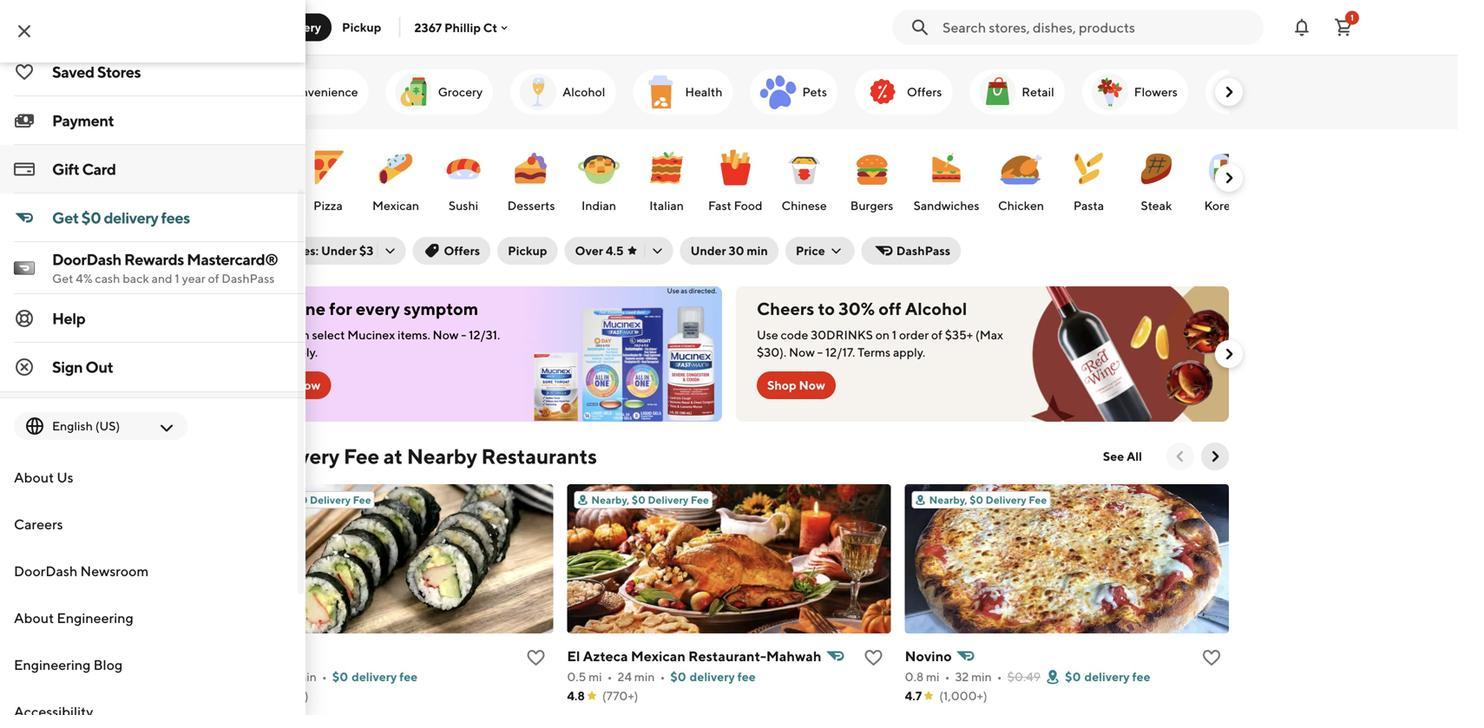 Task type: vqa. For each thing, say whether or not it's contained in the screenshot.
FEES:
yes



Task type: locate. For each thing, give the bounding box(es) containing it.
steak
[[1141, 198, 1173, 213]]

doordash newsroom link
[[0, 548, 306, 595]]

1 fee from the left
[[400, 670, 418, 684]]

2 mi from the left
[[927, 670, 940, 684]]

32
[[956, 670, 969, 684]]

doordash newsroom
[[14, 563, 149, 580]]

over 4.5 button
[[565, 237, 673, 265]]

•
[[322, 670, 327, 684], [608, 670, 613, 684], [660, 670, 665, 684], [945, 670, 950, 684], [998, 670, 1003, 684]]

nearby, $0 delivery fee
[[254, 494, 371, 506], [592, 494, 709, 506], [930, 494, 1047, 506]]

1 horizontal spatial click to add this store to your saved list image
[[1202, 648, 1223, 669]]

2 nearby, $0 delivery fee from the left
[[592, 494, 709, 506]]

2 under from the left
[[691, 244, 727, 258]]

engineering inside engineering blog link
[[14, 657, 91, 673]]

alcohol
[[563, 85, 606, 99], [905, 299, 968, 319]]

1 left order
[[892, 328, 897, 342]]

0 vertical spatial next button of carousel image
[[1221, 83, 1238, 101]]

0 horizontal spatial on
[[296, 328, 310, 342]]

delivery inside 34 min • $0 delivery fee (1,100+)
[[352, 670, 397, 684]]

sushi
[[449, 198, 479, 213]]

34
[[280, 670, 294, 684]]

doordash for newsroom
[[14, 563, 78, 580]]

1 click to add this store to your saved list image from the left
[[864, 648, 885, 669]]

1 horizontal spatial pickup button
[[498, 237, 558, 265]]

about up engineering blog
[[14, 610, 54, 626]]

1 horizontal spatial of
[[932, 328, 943, 342]]

mi
[[589, 670, 602, 684], [927, 670, 940, 684]]

mi right the 0.8
[[927, 670, 940, 684]]

terms inside cheers to 30% off alcohol use code 30drinks on 1 order of $35+ (max $30). now – 12/17. terms apply.
[[858, 345, 891, 359]]

dashpass
[[897, 244, 951, 258], [222, 271, 275, 286]]

1 horizontal spatial on
[[876, 328, 890, 342]]

shop
[[768, 378, 797, 392]]

now inside cheers to 30% off alcohol use code 30drinks on 1 order of $35+ (max $30). now – 12/17. terms apply.
[[789, 345, 815, 359]]

0 vertical spatial dashpass
[[897, 244, 951, 258]]

1 vertical spatial doordash
[[14, 563, 78, 580]]

2 nearby, from the left
[[592, 494, 630, 506]]

2 horizontal spatial 1
[[1351, 13, 1355, 23]]

0 vertical spatial get
[[52, 208, 79, 227]]

1 • from the left
[[322, 670, 327, 684]]

chinese
[[782, 198, 827, 213]]

1 vertical spatial 1
[[175, 271, 180, 286]]

0 horizontal spatial fee
[[400, 670, 418, 684]]

2 vertical spatial 1
[[892, 328, 897, 342]]

fees
[[161, 208, 190, 227]]

(max
[[976, 328, 1004, 342]]

pickup right 'delivery' button
[[342, 20, 382, 34]]

now left -
[[433, 328, 459, 342]]

offers
[[907, 85, 942, 99], [444, 244, 480, 258]]

nearby,
[[254, 494, 292, 506], [592, 494, 630, 506], [930, 494, 968, 506]]

1 horizontal spatial dashpass
[[897, 244, 951, 258]]

4.7
[[905, 689, 922, 703]]

careers link
[[0, 501, 306, 548]]

(770+)
[[603, 689, 639, 703]]

careers
[[14, 516, 63, 533]]

terms right 12/17.
[[858, 345, 891, 359]]

1 vertical spatial now
[[789, 345, 815, 359]]

alcohol right alcohol icon
[[563, 85, 606, 99]]

2 on from the left
[[876, 328, 890, 342]]

1 on from the left
[[296, 328, 310, 342]]

4.5
[[606, 244, 624, 258]]

health
[[685, 85, 723, 99]]

0 vertical spatial mexican
[[372, 198, 419, 213]]

offers down sushi
[[444, 244, 480, 258]]

1 apply. from the left
[[286, 345, 318, 359]]

2 click to add this store to your saved list image from the left
[[1202, 648, 1223, 669]]

delivery
[[104, 208, 158, 227], [352, 670, 397, 684], [690, 670, 735, 684], [1085, 670, 1130, 684]]

2 horizontal spatial nearby, $0 delivery fee
[[930, 494, 1047, 506]]

fee inside $0 delivery fee at nearby restaurants link
[[344, 444, 379, 469]]

offers image
[[862, 71, 904, 113]]

1 horizontal spatial mi
[[927, 670, 940, 684]]

0 horizontal spatial under
[[321, 244, 357, 258]]

2 get from the top
[[52, 271, 73, 286]]

alcohol inside cheers to 30% off alcohol use code 30drinks on 1 order of $35+ (max $30). now – 12/17. terms apply.
[[905, 299, 968, 319]]

2 terms from the left
[[858, 345, 891, 359]]

1 vertical spatial get
[[52, 271, 73, 286]]

• left 24 in the bottom of the page
[[608, 670, 613, 684]]

1 horizontal spatial $3
[[359, 244, 374, 258]]

1 nearby, from the left
[[254, 494, 292, 506]]

indian
[[582, 198, 616, 213]]

pickup
[[342, 20, 382, 34], [508, 244, 547, 258]]

engineering inside the about engineering link
[[57, 610, 134, 626]]

pickup button down desserts
[[498, 237, 558, 265]]

about left us
[[14, 469, 54, 486]]

of right year
[[208, 271, 219, 286]]

min right 32
[[972, 670, 992, 684]]

2 items, open order cart image
[[1334, 17, 1355, 38]]

nearby
[[407, 444, 477, 469]]

sign out link
[[0, 343, 306, 392]]

nearby, $0 delivery fee for el azteca mexican restaurant-mahwah
[[592, 494, 709, 506]]

34 min • $0 delivery fee (1,100+)
[[264, 670, 418, 703]]

1 horizontal spatial fee
[[738, 670, 756, 684]]

0 horizontal spatial $3
[[279, 328, 293, 342]]

0 vertical spatial about
[[14, 469, 54, 486]]

0 horizontal spatial apply.
[[286, 345, 318, 359]]

on down off at the top right of the page
[[876, 328, 890, 342]]

doordash inside 'doordash rewards mastercard® get 4% cash back and 1 year of dashpass'
[[52, 250, 121, 269]]

click to add this store to your saved list image for el azteca mexican restaurant-mahwah
[[864, 648, 885, 669]]

next button of carousel image
[[1221, 83, 1238, 101], [1221, 346, 1238, 363], [1207, 448, 1224, 465]]

0.5 mi • 24 min • $0 delivery fee
[[567, 670, 756, 684]]

now right shop
[[799, 378, 826, 392]]

1 terms from the left
[[250, 345, 283, 359]]

order
[[900, 328, 929, 342]]

1 under from the left
[[321, 244, 357, 258]]

pickup down desserts
[[508, 244, 547, 258]]

under left 30
[[691, 244, 727, 258]]

• down el azteca mexican restaurant-mahwah at the bottom of page
[[660, 670, 665, 684]]

get left 4%
[[52, 271, 73, 286]]

0 vertical spatial pickup button
[[332, 13, 392, 41]]

5 • from the left
[[998, 670, 1003, 684]]

1 horizontal spatial apply.
[[893, 345, 926, 359]]

fee inside 34 min • $0 delivery fee (1,100+)
[[400, 670, 418, 684]]

4.8
[[567, 689, 585, 703]]

1 horizontal spatial mexican
[[631, 648, 686, 665]]

mexican
[[372, 198, 419, 213], [631, 648, 686, 665]]

retail link
[[970, 69, 1065, 115]]

0 horizontal spatial terms
[[250, 345, 283, 359]]

$0
[[81, 208, 101, 227], [229, 444, 256, 469], [294, 494, 308, 506], [632, 494, 646, 506], [970, 494, 984, 506], [332, 670, 348, 684], [671, 670, 687, 684], [1066, 670, 1082, 684]]

• left $0.49
[[998, 670, 1003, 684]]

0 vertical spatial pickup
[[342, 20, 382, 34]]

• left 32
[[945, 670, 950, 684]]

1 get from the top
[[52, 208, 79, 227]]

mexican up 0.5 mi • 24 min • $0 delivery fee
[[631, 648, 686, 665]]

of inside 'doordash rewards mastercard® get 4% cash back and 1 year of dashpass'
[[208, 271, 219, 286]]

1 vertical spatial of
[[932, 328, 943, 342]]

1 vertical spatial pickup button
[[498, 237, 558, 265]]

help
[[52, 309, 85, 328]]

0 horizontal spatial click to add this store to your saved list image
[[864, 648, 885, 669]]

ct
[[483, 20, 498, 35]]

1 vertical spatial engineering
[[14, 657, 91, 673]]

1 vertical spatial offers
[[444, 244, 480, 258]]

click to add this store to your saved list image
[[864, 648, 885, 669], [1202, 648, 1223, 669]]

min inside "under 30 min" button
[[747, 244, 768, 258]]

• for 0.5
[[608, 670, 613, 684]]

0 vertical spatial $3
[[359, 244, 374, 258]]

engineering
[[57, 610, 134, 626], [14, 657, 91, 673]]

0 horizontal spatial 1
[[175, 271, 180, 286]]

0 vertical spatial engineering
[[57, 610, 134, 626]]

offers right offers icon
[[907, 85, 942, 99]]

• inside 34 min • $0 delivery fee (1,100+)
[[322, 670, 327, 684]]

4 • from the left
[[945, 670, 950, 684]]

1 horizontal spatial 1
[[892, 328, 897, 342]]

under right fees:
[[321, 244, 357, 258]]

0 horizontal spatial nearby,
[[254, 494, 292, 506]]

0 vertical spatial 1
[[1351, 13, 1355, 23]]

(1,100+)
[[264, 689, 309, 703]]

pets link
[[751, 69, 838, 115]]

• for 0.8
[[945, 670, 950, 684]]

apply. down order
[[893, 345, 926, 359]]

see all
[[1104, 449, 1143, 464]]

blog
[[93, 657, 123, 673]]

doordash
[[52, 250, 121, 269], [14, 563, 78, 580]]

min right 30
[[747, 244, 768, 258]]

mi for novino
[[927, 670, 940, 684]]

mi for el azteca mexican restaurant-mahwah
[[589, 670, 602, 684]]

doordash down careers
[[14, 563, 78, 580]]

12/17.
[[826, 345, 856, 359]]

$0 delivery fee
[[1066, 670, 1151, 684]]

0 vertical spatial doordash
[[52, 250, 121, 269]]

get $0 delivery fees
[[52, 208, 190, 227]]

dashpass down mastercard®
[[222, 271, 275, 286]]

2 horizontal spatial nearby,
[[930, 494, 968, 506]]

pickup button left 2367
[[332, 13, 392, 41]]

back
[[123, 271, 149, 286]]

catering image
[[1213, 71, 1255, 113]]

1 horizontal spatial terms
[[858, 345, 891, 359]]

delivery inside button
[[274, 20, 321, 34]]

mucinex
[[348, 328, 395, 342]]

4%
[[76, 271, 93, 286]]

0 vertical spatial of
[[208, 271, 219, 286]]

grocery
[[438, 85, 483, 99]]

get down gift
[[52, 208, 79, 227]]

every
[[356, 299, 400, 319]]

0.8 mi • 32 min •
[[905, 670, 1003, 684]]

1 vertical spatial pickup
[[508, 244, 547, 258]]

year
[[182, 271, 206, 286]]

1 vertical spatial $3
[[279, 328, 293, 342]]

-
[[461, 328, 467, 342]]

0 horizontal spatial offers
[[444, 244, 480, 258]]

0 horizontal spatial nearby, $0 delivery fee
[[254, 494, 371, 506]]

1 right and
[[175, 271, 180, 286]]

mexican left sushi
[[372, 198, 419, 213]]

2367
[[415, 20, 442, 35]]

0 horizontal spatial mi
[[589, 670, 602, 684]]

1 horizontal spatial offers
[[907, 85, 942, 99]]

to
[[818, 299, 835, 319]]

about engineering link
[[0, 595, 306, 642]]

2 about from the top
[[14, 610, 54, 626]]

save
[[250, 328, 277, 342]]

1 vertical spatial alcohol
[[905, 299, 968, 319]]

$3 inside medicine for every symptom save $3 on select mucinex items.  now - 12/31. terms apply.
[[279, 328, 293, 342]]

shop now button
[[757, 372, 836, 399]]

0 vertical spatial now
[[433, 328, 459, 342]]

1 horizontal spatial alcohol
[[905, 299, 968, 319]]

$35+
[[945, 328, 974, 342]]

see
[[1104, 449, 1125, 464]]

0 horizontal spatial pickup button
[[332, 13, 392, 41]]

0 horizontal spatial dashpass
[[222, 271, 275, 286]]

cheers
[[757, 299, 815, 319]]

rewards
[[124, 250, 184, 269]]

apply.
[[286, 345, 318, 359], [893, 345, 926, 359]]

$3
[[359, 244, 374, 258], [279, 328, 293, 342]]

retail image
[[977, 71, 1019, 113]]

now left the –
[[789, 345, 815, 359]]

offers link
[[855, 69, 953, 115]]

pets image
[[758, 71, 799, 113]]

1 nearby, $0 delivery fee from the left
[[254, 494, 371, 506]]

order now button
[[250, 372, 331, 399]]

terms down save
[[250, 345, 283, 359]]

0 horizontal spatial alcohol
[[563, 85, 606, 99]]

engineering blog link
[[0, 642, 306, 689]]

min
[[747, 244, 768, 258], [296, 670, 317, 684], [635, 670, 655, 684], [972, 670, 992, 684]]

$3 up 'every'
[[359, 244, 374, 258]]

• right 34
[[322, 670, 327, 684]]

1 mi from the left
[[589, 670, 602, 684]]

now inside medicine for every symptom save $3 on select mucinex items.  now - 12/31. terms apply.
[[433, 328, 459, 342]]

30
[[729, 244, 745, 258]]

0 horizontal spatial of
[[208, 271, 219, 286]]

1 vertical spatial dashpass
[[222, 271, 275, 286]]

1 about from the top
[[14, 469, 54, 486]]

1 right notification bell image
[[1351, 13, 1355, 23]]

card
[[82, 160, 116, 178]]

alcohol up order
[[905, 299, 968, 319]]

3 nearby, from the left
[[930, 494, 968, 506]]

get inside 'doordash rewards mastercard® get 4% cash back and 1 year of dashpass'
[[52, 271, 73, 286]]

apply. down select
[[286, 345, 318, 359]]

1 horizontal spatial nearby, $0 delivery fee
[[592, 494, 709, 506]]

1 horizontal spatial nearby,
[[592, 494, 630, 506]]

3 nearby, $0 delivery fee from the left
[[930, 494, 1047, 506]]

$0 inside 34 min • $0 delivery fee (1,100+)
[[332, 670, 348, 684]]

$3 right save
[[279, 328, 293, 342]]

0 horizontal spatial pickup
[[342, 20, 382, 34]]

2 vertical spatial now
[[799, 378, 826, 392]]

mi right "0.5"
[[589, 670, 602, 684]]

2 • from the left
[[608, 670, 613, 684]]

on inside medicine for every symptom save $3 on select mucinex items.  now - 12/31. terms apply.
[[296, 328, 310, 342]]

about for about engineering
[[14, 610, 54, 626]]

engineering down about engineering
[[14, 657, 91, 673]]

2 horizontal spatial fee
[[1133, 670, 1151, 684]]

terms inside medicine for every symptom save $3 on select mucinex items.  now - 12/31. terms apply.
[[250, 345, 283, 359]]

price
[[796, 244, 826, 258]]

2 apply. from the left
[[893, 345, 926, 359]]

on left select
[[296, 328, 310, 342]]

under inside button
[[691, 244, 727, 258]]

min inside 34 min • $0 delivery fee (1,100+)
[[296, 670, 317, 684]]

of left $35+
[[932, 328, 943, 342]]

flowers
[[1135, 85, 1178, 99]]

0 vertical spatial alcohol
[[563, 85, 606, 99]]

convenience
[[285, 85, 358, 99]]

1 horizontal spatial under
[[691, 244, 727, 258]]

1 vertical spatial mexican
[[631, 648, 686, 665]]

close image
[[14, 21, 35, 42]]

on inside cheers to 30% off alcohol use code 30drinks on 1 order of $35+ (max $30). now – 12/17. terms apply.
[[876, 328, 890, 342]]

on
[[296, 328, 310, 342], [876, 328, 890, 342]]

24
[[618, 670, 632, 684]]

dashpass down sandwiches
[[897, 244, 951, 258]]

doordash up 4%
[[52, 250, 121, 269]]

notification bell image
[[1292, 17, 1313, 38]]

1 vertical spatial about
[[14, 610, 54, 626]]

engineering up blog
[[57, 610, 134, 626]]

min right 34
[[296, 670, 317, 684]]



Task type: describe. For each thing, give the bounding box(es) containing it.
fast
[[709, 198, 732, 213]]

for
[[329, 299, 352, 319]]

dashpass button
[[862, 237, 961, 265]]

nearby, $0 delivery fee for novino
[[930, 494, 1047, 506]]

2367 phillip ct button
[[415, 20, 511, 35]]

2367 phillip ct
[[415, 20, 498, 35]]

min right 24 in the bottom of the page
[[635, 670, 655, 684]]

previous button of carousel image
[[1172, 448, 1190, 465]]

fast food
[[709, 198, 763, 213]]

restaurant-
[[689, 648, 767, 665]]

sign
[[52, 358, 83, 376]]

2 vertical spatial next button of carousel image
[[1207, 448, 1224, 465]]

novino
[[905, 648, 952, 665]]

$0 delivery fee at nearby restaurants
[[229, 444, 597, 469]]

$0 delivery fee at nearby restaurants link
[[229, 443, 597, 471]]

italian
[[650, 198, 684, 213]]

symptom
[[404, 299, 479, 319]]

out
[[85, 358, 113, 376]]

about us
[[14, 469, 73, 486]]

convenience image
[[240, 71, 281, 113]]

sandwiches
[[914, 198, 980, 213]]

select
[[312, 328, 345, 342]]

convenience link
[[233, 69, 369, 115]]

click to add this store to your saved list image for novino
[[1202, 648, 1223, 669]]

1 inside button
[[1351, 13, 1355, 23]]

phillip
[[445, 20, 481, 35]]

nearby, for el azteca mexican restaurant-mahwah
[[592, 494, 630, 506]]

fees:
[[289, 244, 319, 258]]

doordash for rewards
[[52, 250, 121, 269]]

3 • from the left
[[660, 670, 665, 684]]

dashpass inside 'doordash rewards mastercard® get 4% cash back and 1 year of dashpass'
[[222, 271, 275, 286]]

pets
[[803, 85, 827, 99]]

offers inside button
[[444, 244, 480, 258]]

0.8
[[905, 670, 924, 684]]

mahwah
[[767, 648, 822, 665]]

next button of carousel image
[[1221, 169, 1238, 187]]

shop now
[[768, 378, 826, 392]]

saved stores link
[[0, 48, 306, 96]]

azteca
[[583, 648, 628, 665]]

under 30 min
[[691, 244, 768, 258]]

order
[[260, 378, 294, 392]]

newsroom
[[80, 563, 149, 580]]

chicken
[[999, 198, 1045, 213]]

gift
[[52, 160, 79, 178]]

$0.49
[[1008, 670, 1041, 684]]

all
[[1127, 449, 1143, 464]]

use
[[757, 328, 779, 342]]

korean
[[1205, 198, 1245, 213]]

el
[[567, 648, 580, 665]]

now
[[297, 378, 321, 392]]

1 inside cheers to 30% off alcohol use code 30drinks on 1 order of $35+ (max $30). now – 12/17. terms apply.
[[892, 328, 897, 342]]

grocery image
[[393, 71, 435, 113]]

over
[[575, 244, 603, 258]]

under 30 min button
[[680, 237, 779, 265]]

see all link
[[1093, 443, 1153, 471]]

engineering blog
[[14, 657, 123, 673]]

stores
[[97, 63, 141, 81]]

nearby, for novino
[[930, 494, 968, 506]]

1 horizontal spatial pickup
[[508, 244, 547, 258]]

food
[[734, 198, 763, 213]]

us
[[57, 469, 73, 486]]

el azteca mexican restaurant-mahwah
[[567, 648, 822, 665]]

get $0 delivery fees link
[[0, 194, 306, 242]]

click to add this store to your saved list image
[[526, 648, 546, 669]]

help link
[[0, 294, 306, 343]]

2 fee from the left
[[738, 670, 756, 684]]

cash
[[95, 271, 120, 286]]

mastercard®
[[187, 250, 278, 269]]

3 fee from the left
[[1133, 670, 1151, 684]]

doordash rewards mastercard® get 4% cash back and 1 year of dashpass
[[52, 250, 278, 286]]

health image
[[640, 71, 682, 113]]

1 vertical spatial next button of carousel image
[[1221, 346, 1238, 363]]

of inside cheers to 30% off alcohol use code 30drinks on 1 order of $35+ (max $30). now – 12/17. terms apply.
[[932, 328, 943, 342]]

code
[[781, 328, 809, 342]]

health link
[[633, 69, 733, 115]]

apply. inside cheers to 30% off alcohol use code 30drinks on 1 order of $35+ (max $30). now – 12/17. terms apply.
[[893, 345, 926, 359]]

0.5
[[567, 670, 586, 684]]

grocery link
[[386, 69, 493, 115]]

delivery inside get $0 delivery fees link
[[104, 208, 158, 227]]

over 4.5
[[575, 244, 624, 258]]

medicine
[[250, 299, 326, 319]]

off
[[879, 299, 902, 319]]

get inside get $0 delivery fees link
[[52, 208, 79, 227]]

sign out
[[52, 358, 113, 376]]

30%
[[839, 299, 875, 319]]

flowers image
[[1090, 71, 1131, 113]]

burgers
[[851, 198, 894, 213]]

cheers to 30% off alcohol use code 30drinks on 1 order of $35+ (max $30). now – 12/17. terms apply.
[[757, 299, 1004, 359]]

1 inside 'doordash rewards mastercard® get 4% cash back and 1 year of dashpass'
[[175, 271, 180, 286]]

0 vertical spatial offers
[[907, 85, 942, 99]]

12/31.
[[469, 328, 500, 342]]

flowers link
[[1083, 69, 1189, 115]]

gift card
[[52, 160, 116, 178]]

alcohol image
[[518, 71, 559, 113]]

about for about us
[[14, 469, 54, 486]]

dashpass inside button
[[897, 244, 951, 258]]

offers button
[[413, 237, 491, 265]]

desserts
[[508, 198, 555, 213]]

(1,000+)
[[940, 689, 988, 703]]

• for 34
[[322, 670, 327, 684]]

apply. inside medicine for every symptom save $3 on select mucinex items.  now - 12/31. terms apply.
[[286, 345, 318, 359]]

payment link
[[0, 96, 306, 145]]

now inside shop now button
[[799, 378, 826, 392]]

about engineering
[[14, 610, 134, 626]]

at
[[384, 444, 403, 469]]

0 horizontal spatial mexican
[[372, 198, 419, 213]]



